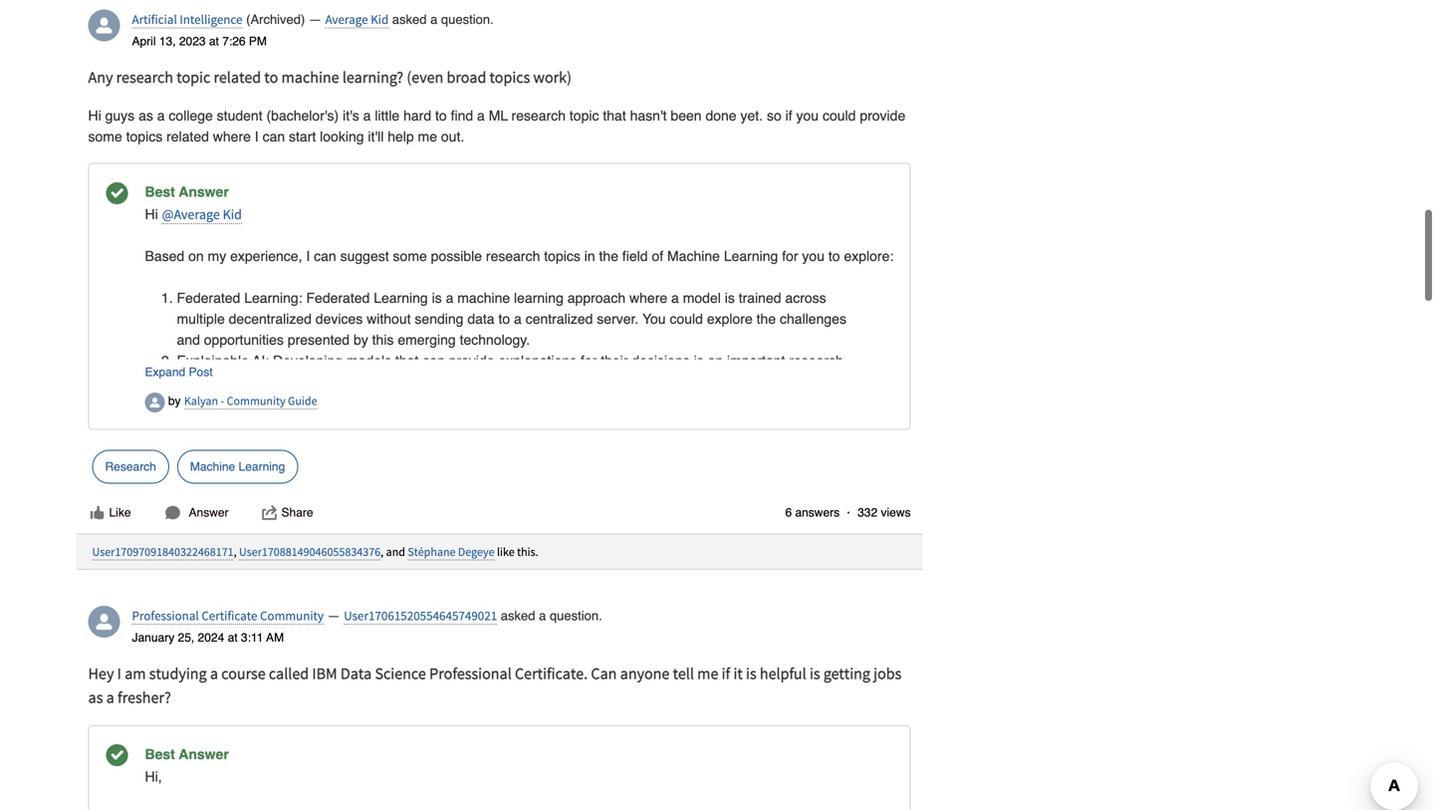Task type: describe. For each thing, give the bounding box(es) containing it.
provide inside federated learning: federated learning is a machine learning approach where a model is trained across multiple decentralized devices without sending data to a centralized server. you could explore the challenges and opportunities presented by this emerging technology. explainable ai: developing models that can provide explanations for their decisions is an important research direction in the field of machine learning. you could explore different techniques for explainable ai, such as lime or shap.
[[449, 353, 495, 369]]

sending
[[415, 311, 464, 327]]

learning inside federated learning: federated learning is a machine learning approach where a model is trained across multiple decentralized devices without sending data to a centralized server. you could explore the challenges and opportunities presented by this emerging technology. explainable ai: developing models that can provide explanations for their decisions is an important research direction in the field of machine learning. you could explore different techniques for explainable ai, such as lime or shap.
[[374, 290, 428, 306]]

is right model
[[725, 290, 735, 306]]

@average
[[162, 205, 220, 223]]

hi @average kid ​
[[145, 205, 246, 223]]

this.
[[517, 544, 539, 560]]

views
[[881, 506, 911, 520]]

hard
[[404, 108, 432, 124]]

1 horizontal spatial and
[[386, 544, 405, 560]]

multiple
[[177, 311, 225, 327]]

by inside federated learning: federated learning is a machine learning approach where a model is trained across multiple decentralized devices without sending data to a centralized server. you could explore the challenges and opportunities presented by this emerging technology. explainable ai: developing models that can provide explanations for their decisions is an important research direction in the field of machine learning. you could explore different techniques for explainable ai, such as lime or shap.
[[354, 332, 368, 348]]

external user - user17061520554645749021 (customer) image
[[88, 606, 120, 638]]

1 vertical spatial for
[[581, 353, 597, 369]]

a down learning
[[514, 311, 522, 327]]

-
[[221, 393, 224, 409]]

2 horizontal spatial topics
[[544, 248, 581, 264]]

1 vertical spatial you
[[803, 248, 825, 264]]

presented
[[288, 332, 350, 348]]

it'll
[[368, 129, 384, 145]]

answers
[[796, 506, 840, 520]]

machine learning link
[[177, 450, 298, 484]]

course
[[221, 663, 266, 683]]

1 horizontal spatial the
[[599, 248, 619, 264]]

kalyan - community guide link
[[184, 393, 317, 410]]

1 federated from the left
[[177, 290, 240, 306]]

provide inside the hi guys as a college student (bachelor's) it's a little hard to find a ml research topic that hasn't been done yet. so if you could provide some topics related where i can start looking it'll help me out.
[[860, 108, 906, 124]]

question. inside professional certificate community — user17061520554645749021 asked a question. january 25, 2024 at 3:11 am
[[550, 608, 603, 623]]

trained
[[739, 290, 782, 306]]

you inside the hi guys as a college student (bachelor's) it's a little hard to find a ml research topic that hasn't been done yet. so if you could provide some topics related where i can start looking it'll help me out.
[[797, 108, 819, 124]]

2 vertical spatial the
[[248, 374, 268, 390]]

opportunities
[[204, 332, 284, 348]]

6
[[786, 506, 792, 520]]

tell
[[673, 663, 694, 683]]

research inside federated learning: federated learning is a machine learning approach where a model is trained across multiple decentralized devices without sending data to a centralized server. you could explore the challenges and opportunities presented by this emerging technology. explainable ai: developing models that can provide explanations for their decisions is an important research direction in the field of machine learning. you could explore different techniques for explainable ai, such as lime or shap.
[[789, 353, 844, 369]]

kalyan - community guide image
[[145, 392, 165, 412]]

yet.
[[741, 108, 763, 124]]

can
[[591, 663, 617, 683]]

experience,
[[230, 248, 302, 264]]

if inside the hi guys as a college student (bachelor's) it's a little hard to find a ml research topic that hasn't been done yet. so if you could provide some topics related where i can start looking it'll help me out.
[[786, 108, 793, 124]]

broad
[[447, 67, 487, 87]]

hi for guys
[[88, 108, 101, 124]]

if inside "hey i am studying a course called ibm data science professional certificate. can anyone tell me if it is helpful is getting jobs as a fresher?"
[[722, 663, 731, 683]]

2 horizontal spatial for
[[782, 248, 799, 264]]

fresher?
[[118, 687, 171, 707]]

been
[[671, 108, 702, 124]]

1 vertical spatial you
[[430, 374, 454, 390]]

(even
[[407, 67, 444, 87]]

a left ml
[[477, 108, 485, 124]]

explanations
[[499, 353, 577, 369]]

user17061520554645749021
[[344, 607, 497, 624]]

topics inside the hi guys as a college student (bachelor's) it's a little hard to find a ml research topic that hasn't been done yet. so if you could provide some topics related where i can start looking it'll help me out.
[[126, 129, 163, 145]]

answer for best answer hi,
[[179, 746, 229, 762]]

research up learning
[[486, 248, 540, 264]]

0 vertical spatial machine
[[282, 67, 339, 87]]

answer button
[[164, 504, 230, 522]]

0 vertical spatial you
[[643, 311, 666, 327]]

professional inside "hey i am studying a course called ibm data science professional certificate. can anyone tell me if it is helpful is getting jobs as a fresher?"
[[429, 663, 512, 683]]

some inside the hi guys as a college student (bachelor's) it's a little hard to find a ml research topic that hasn't been done yet. so if you could provide some topics related where i can start looking it'll help me out.
[[88, 129, 122, 145]]

devices
[[316, 311, 363, 327]]

0 horizontal spatial topic
[[177, 67, 211, 87]]

user17088149046055834376
[[239, 544, 381, 560]]

1 horizontal spatial can
[[314, 248, 337, 264]]

topic inside the hi guys as a college student (bachelor's) it's a little hard to find a ml research topic that hasn't been done yet. so if you could provide some topics related where i can start looking it'll help me out.
[[570, 108, 599, 124]]

field inside federated learning: federated learning is a machine learning approach where a model is trained across multiple decentralized devices without sending data to a centralized server. you could explore the challenges and opportunities presented by this emerging technology. explainable ai: developing models that can provide explanations for their decisions is an important research direction in the field of machine learning. you could explore different techniques for explainable ai, such as lime or shap.
[[271, 374, 297, 390]]

asked inside professional certificate community — user17061520554645749021 asked a question. january 25, 2024 at 3:11 am
[[501, 608, 536, 623]]

learning.
[[373, 374, 427, 390]]

1 vertical spatial could
[[670, 311, 703, 327]]

direction
[[177, 374, 230, 390]]

1 , from the left
[[234, 544, 237, 560]]

1 horizontal spatial for
[[670, 374, 686, 390]]

me inside "hey i am studying a course called ibm data science professional certificate. can anyone tell me if it is helpful is getting jobs as a fresher?"
[[698, 663, 719, 683]]

text default image
[[165, 505, 181, 521]]

user17061520554645749021, january 25, 2024 at 3:11 am element
[[76, 594, 923, 810]]

challenges
[[780, 311, 847, 327]]

model
[[683, 290, 721, 306]]

hasn't
[[630, 108, 667, 124]]

getting
[[824, 663, 871, 683]]

learning
[[514, 290, 564, 306]]

centralized
[[526, 311, 593, 327]]

looking
[[320, 129, 364, 145]]

data
[[468, 311, 495, 327]]

am
[[125, 663, 146, 683]]

professional certificate community link
[[132, 607, 324, 625]]

as inside federated learning: federated learning is a machine learning approach where a model is trained across multiple decentralized devices without sending data to a centralized server. you could explore the challenges and opportunities presented by this emerging technology. explainable ai: developing models that can provide explanations for their decisions is an important research direction in the field of machine learning. you could explore different techniques for explainable ai, such as lime or shap.
[[818, 374, 833, 390]]

a left model
[[672, 290, 679, 306]]

emerging
[[398, 332, 456, 348]]

learning:
[[244, 290, 303, 306]]

me inside the hi guys as a college student (bachelor's) it's a little hard to find a ml research topic that hasn't been done yet. so if you could provide some topics related where i can start looking it'll help me out.
[[418, 129, 437, 145]]

research down april
[[116, 67, 173, 87]]

learning inside machine learning link
[[239, 460, 285, 474]]

user17088149046055834376 link
[[239, 544, 381, 561]]

by kalyan - community guide
[[168, 393, 317, 409]]

(archived)
[[246, 12, 305, 27]]

artificial
[[132, 11, 177, 28]]

kalyan
[[184, 393, 218, 409]]

artificial intelligence (archived) — average kid asked a question. april 13, 2023 at 7:26 pm
[[132, 11, 494, 48]]

a inside artificial intelligence (archived) — average kid asked a question. april 13, 2023 at 7:26 pm
[[431, 12, 438, 27]]

best answer hi,
[[145, 746, 229, 785]]

intelligence
[[180, 11, 243, 28]]

hi for @average
[[145, 206, 158, 222]]

january
[[132, 631, 175, 645]]

2 vertical spatial machine
[[316, 374, 369, 390]]

user17097091840322468171 link
[[92, 544, 234, 561]]

text default image for like
[[89, 505, 105, 521]]

ml
[[489, 108, 508, 124]]

approach
[[568, 290, 626, 306]]

0 horizontal spatial explore
[[495, 374, 541, 390]]

best answer
[[145, 184, 229, 200]]

anyone
[[620, 663, 670, 683]]

is right it
[[746, 663, 757, 683]]

student
[[217, 108, 263, 124]]

pm
[[249, 35, 267, 48]]

ai,
[[764, 374, 781, 390]]

techniques
[[598, 374, 666, 390]]

that inside federated learning: federated learning is a machine learning approach where a model is trained across multiple decentralized devices without sending data to a centralized server. you could explore the challenges and opportunities presented by this emerging technology. explainable ai: developing models that can provide explanations for their decisions is an important research direction in the field of machine learning. you could explore different techniques for explainable ai, such as lime or shap.
[[396, 353, 419, 369]]

to inside federated learning: federated learning is a machine learning approach where a model is trained across multiple decentralized devices without sending data to a centralized server. you could explore the challenges and opportunities presented by this emerging technology. explainable ai: developing models that can provide explanations for their decisions is an important research direction in the field of machine learning. you could explore different techniques for explainable ai, such as lime or shap.
[[499, 311, 510, 327]]

it
[[734, 663, 743, 683]]

where inside federated learning: federated learning is a machine learning approach where a model is trained across multiple decentralized devices without sending data to a centralized server. you could explore the challenges and opportunities presented by this emerging technology. explainable ai: developing models that can provide explanations for their decisions is an important research direction in the field of machine learning. you could explore different techniques for explainable ai, such as lime or shap.
[[630, 290, 668, 306]]

could inside the hi guys as a college student (bachelor's) it's a little hard to find a ml research topic that hasn't been done yet. so if you could provide some topics related where i can start looking it'll help me out.
[[823, 108, 856, 124]]

ai:
[[252, 353, 269, 369]]

expand post link
[[145, 363, 894, 381]]

average kid link
[[325, 11, 389, 29]]

share link
[[262, 505, 313, 521]]

by inside by kalyan - community guide
[[168, 394, 181, 408]]

i inside the hi guys as a college student (bachelor's) it's a little hard to find a ml research topic that hasn't been done yet. so if you could provide some topics related where i can start looking it'll help me out.
[[255, 129, 259, 145]]

332
[[858, 506, 878, 520]]

important
[[727, 353, 786, 369]]

it's
[[343, 108, 359, 124]]

their
[[601, 353, 628, 369]]

certificate
[[202, 607, 258, 624]]

technology.
[[460, 332, 530, 348]]

post
[[189, 365, 213, 379]]

1 horizontal spatial explore
[[707, 311, 753, 327]]

7:26
[[222, 35, 246, 48]]

a right the it's
[[363, 108, 371, 124]]



Task type: locate. For each thing, give the bounding box(es) containing it.
average
[[325, 11, 368, 28]]

research link
[[92, 450, 169, 484]]

best up the @average
[[145, 184, 175, 200]]

2 federated from the left
[[306, 290, 370, 306]]

in up by kalyan - community guide
[[233, 374, 244, 390]]

0 vertical spatial that
[[603, 108, 626, 124]]

0 horizontal spatial professional
[[132, 607, 199, 624]]

machine up (bachelor's)
[[282, 67, 339, 87]]

1 horizontal spatial by
[[354, 332, 368, 348]]

federated up devices
[[306, 290, 370, 306]]

learning
[[724, 248, 779, 264], [374, 290, 428, 306], [239, 460, 285, 474]]

professional right science
[[429, 663, 512, 683]]

0 horizontal spatial asked
[[392, 12, 427, 27]]

and
[[177, 332, 200, 348], [386, 544, 405, 560]]

0 vertical spatial hi
[[88, 108, 101, 124]]

this
[[372, 332, 394, 348]]

question. up 'broad'
[[441, 12, 494, 27]]

i left am
[[117, 663, 121, 683]]

a down hey at bottom
[[106, 687, 114, 707]]

where
[[213, 129, 251, 145], [630, 290, 668, 306]]

0 horizontal spatial could
[[458, 374, 491, 390]]

professional certificate community — user17061520554645749021 asked a question. january 25, 2024 at 3:11 am
[[132, 607, 603, 645]]

asked
[[392, 12, 427, 27], [501, 608, 536, 623]]

0 horizontal spatial and
[[177, 332, 200, 348]]

hi inside hi @average kid ​
[[145, 206, 158, 222]]

could down model
[[670, 311, 703, 327]]

0 vertical spatial best
[[145, 184, 175, 200]]

is up sending
[[432, 290, 442, 306]]

0 vertical spatial question.
[[441, 12, 494, 27]]

0 vertical spatial and
[[177, 332, 200, 348]]

find
[[451, 108, 473, 124]]

1 vertical spatial the
[[757, 311, 776, 327]]

0 horizontal spatial of
[[301, 374, 313, 390]]

that up learning.
[[396, 353, 419, 369]]

question. up certificate.
[[550, 608, 603, 623]]

1 horizontal spatial related
[[214, 67, 261, 87]]

external user - average kid (customer) image
[[88, 10, 120, 42]]

professional
[[132, 607, 199, 624], [429, 663, 512, 683]]

2 horizontal spatial i
[[306, 248, 310, 264]]

text default image for share
[[262, 505, 278, 521]]

help
[[388, 129, 414, 145]]

topic down "2023"
[[177, 67, 211, 87]]

community right -
[[227, 393, 286, 409]]

1 horizontal spatial as
[[139, 108, 153, 124]]

i inside "hey i am studying a course called ibm data science professional certificate. can anyone tell me if it is helpful is getting jobs as a fresher?"
[[117, 663, 121, 683]]

explore:
[[844, 248, 894, 264]]

studying
[[149, 663, 207, 683]]

0 horizontal spatial question.
[[441, 12, 494, 27]]

the
[[599, 248, 619, 264], [757, 311, 776, 327], [248, 374, 268, 390]]

best for best answer hi,
[[145, 746, 175, 762]]

by left the this
[[354, 332, 368, 348]]

i
[[255, 129, 259, 145], [306, 248, 310, 264], [117, 663, 121, 683]]

2 , from the left
[[381, 544, 384, 560]]

could down technology.
[[458, 374, 491, 390]]

0 vertical spatial explore
[[707, 311, 753, 327]]

related down the 7:26
[[214, 67, 261, 87]]

answer
[[179, 184, 229, 200], [189, 506, 229, 520], [179, 746, 229, 762]]

some
[[88, 129, 122, 145], [393, 248, 427, 264]]

research inside the hi guys as a college student (bachelor's) it's a little hard to find a ml research topic that hasn't been done yet. so if you could provide some topics related where i can start looking it'll help me out.
[[512, 108, 566, 124]]

expand post
[[145, 365, 213, 379]]

answer inside answer button
[[189, 506, 229, 520]]

to down pm
[[264, 67, 278, 87]]

explore down model
[[707, 311, 753, 327]]

any research topic related to machine learning? (even broad topics work)
[[88, 67, 572, 87]]

done
[[706, 108, 737, 124]]

a left course
[[210, 663, 218, 683]]

1 vertical spatial learning
[[374, 290, 428, 306]]

called
[[269, 663, 309, 683]]

1 vertical spatial question.
[[550, 608, 603, 623]]

i right "experience,"
[[306, 248, 310, 264]]

kid right the @average
[[223, 205, 242, 223]]

0 horizontal spatial federated
[[177, 290, 240, 306]]

i down student
[[255, 129, 259, 145]]

0 vertical spatial machine
[[668, 248, 720, 264]]

hey i am studying a course called ibm data science professional certificate. can anyone tell me if it is helpful is getting jobs as a fresher?
[[88, 663, 902, 707]]

kid inside artificial intelligence (archived) — average kid asked a question. april 13, 2023 at 7:26 pm
[[371, 11, 389, 28]]

and down multiple
[[177, 332, 200, 348]]

community inside professional certificate community — user17061520554645749021 asked a question. january 25, 2024 at 3:11 am
[[260, 607, 324, 624]]

machine down models
[[316, 374, 369, 390]]

0 vertical spatial asked
[[392, 12, 427, 27]]

0 horizontal spatial that
[[396, 353, 419, 369]]

1 horizontal spatial federated
[[306, 290, 370, 306]]

1 horizontal spatial i
[[255, 129, 259, 145]]

1 vertical spatial of
[[301, 374, 313, 390]]

decentralized
[[229, 311, 312, 327]]

as right guys
[[139, 108, 153, 124]]

machine up model
[[668, 248, 720, 264]]

0 horizontal spatial at
[[209, 35, 219, 48]]

0 horizontal spatial where
[[213, 129, 251, 145]]

1 vertical spatial machine
[[458, 290, 510, 306]]

1 horizontal spatial that
[[603, 108, 626, 124]]

question. inside artificial intelligence (archived) — average kid asked a question. april 13, 2023 at 7:26 pm
[[441, 12, 494, 27]]

is
[[432, 290, 442, 306], [725, 290, 735, 306], [694, 353, 704, 369], [746, 663, 757, 683], [810, 663, 821, 683]]

where inside the hi guys as a college student (bachelor's) it's a little hard to find a ml research topic that hasn't been done yet. so if you could provide some topics related where i can start looking it'll help me out.
[[213, 129, 251, 145]]

25,
[[178, 631, 195, 645]]

1 vertical spatial —
[[327, 608, 340, 623]]

if right so
[[786, 108, 793, 124]]

kid right average
[[371, 11, 389, 28]]

a left college
[[157, 108, 165, 124]]

can inside the hi guys as a college student (bachelor's) it's a little hard to find a ml research topic that hasn't been done yet. so if you could provide some topics related where i can start looking it'll help me out.
[[263, 129, 285, 145]]

2 text default image from the left
[[262, 505, 278, 521]]

and left stéphane
[[386, 544, 405, 560]]

professional inside professional certificate community — user17061520554645749021 asked a question. january 25, 2024 at 3:11 am
[[132, 607, 199, 624]]

1 vertical spatial best
[[145, 746, 175, 762]]

— left average
[[309, 12, 322, 27]]

community up am
[[260, 607, 324, 624]]

you right the server.
[[643, 311, 666, 327]]

2 vertical spatial i
[[117, 663, 121, 683]]

best inside average kid, april 13, 2023 at 7:26 pm element
[[145, 184, 175, 200]]

1 vertical spatial asked
[[501, 608, 536, 623]]

0 vertical spatial if
[[786, 108, 793, 124]]

1 horizontal spatial field
[[623, 248, 648, 264]]

0 vertical spatial at
[[209, 35, 219, 48]]

1 horizontal spatial —
[[327, 608, 340, 623]]

hi left guys
[[88, 108, 101, 124]]

asked right average kid 'link'
[[392, 12, 427, 27]]

decisions
[[632, 353, 690, 369]]

a up certificate.
[[539, 608, 546, 623]]

for down decisions at the top
[[670, 374, 686, 390]]

of inside federated learning: federated learning is a machine learning approach where a model is trained across multiple decentralized devices without sending data to a centralized server. you could explore the challenges and opportunities presented by this emerging technology. explainable ai: developing models that can provide explanations for their decisions is an important research direction in the field of machine learning. you could explore different techniques for explainable ai, such as lime or shap.
[[301, 374, 313, 390]]

1 horizontal spatial learning
[[374, 290, 428, 306]]

a up sending
[[446, 290, 454, 306]]

to
[[264, 67, 278, 87], [435, 108, 447, 124], [829, 248, 841, 264], [499, 311, 510, 327]]

0 horizontal spatial text default image
[[89, 505, 105, 521]]

in
[[585, 248, 595, 264], [233, 374, 244, 390]]

1 text default image from the left
[[89, 505, 105, 521]]

1 vertical spatial hi
[[145, 206, 158, 222]]

april 13, 2023 at 7:26 pm link
[[132, 35, 267, 48]]

text default image left share
[[262, 505, 278, 521]]

like
[[497, 544, 515, 560]]

machine up data
[[458, 290, 510, 306]]

research right ml
[[512, 108, 566, 124]]

0 horizontal spatial topics
[[126, 129, 163, 145]]

community
[[227, 393, 286, 409], [260, 607, 324, 624]]

, left stéphane
[[381, 544, 384, 560]]

me down hard
[[418, 129, 437, 145]]

,
[[234, 544, 237, 560], [381, 544, 384, 560]]

1 horizontal spatial ,
[[381, 544, 384, 560]]

hi inside the hi guys as a college student (bachelor's) it's a little hard to find a ml research topic that hasn't been done yet. so if you could provide some topics related where i can start looking it'll help me out.
[[88, 108, 101, 124]]

1 best from the top
[[145, 184, 175, 200]]

0 horizontal spatial in
[[233, 374, 244, 390]]

you right learning.
[[430, 374, 454, 390]]

0 vertical spatial topics
[[490, 67, 530, 87]]

asked inside artificial intelligence (archived) — average kid asked a question. april 13, 2023 at 7:26 pm
[[392, 12, 427, 27]]

as inside "hey i am studying a course called ibm data science professional certificate. can anyone tell me if it is helpful is getting jobs as a fresher?"
[[88, 687, 103, 707]]

you up across
[[803, 248, 825, 264]]

user17097091840322468171 , user17088149046055834376 , and stéphane degeye like this.
[[92, 544, 539, 560]]

2024
[[198, 631, 224, 645]]

you right so
[[797, 108, 819, 124]]

2 vertical spatial for
[[670, 374, 686, 390]]

the up approach
[[599, 248, 619, 264]]

in up approach
[[585, 248, 595, 264]]

text default image
[[89, 505, 105, 521], [262, 505, 278, 521]]

0 horizontal spatial hi
[[88, 108, 101, 124]]

is right helpful
[[810, 663, 821, 683]]

some right the "suggest"
[[393, 248, 427, 264]]

0 vertical spatial some
[[88, 129, 122, 145]]

answer inside best answer hi,
[[179, 746, 229, 762]]

1 horizontal spatial asked
[[501, 608, 536, 623]]

​
[[242, 206, 242, 222]]

learning up share link
[[239, 460, 285, 474]]

machine
[[282, 67, 339, 87], [458, 290, 510, 306], [316, 374, 369, 390]]

1 horizontal spatial some
[[393, 248, 427, 264]]

0 vertical spatial where
[[213, 129, 251, 145]]

related down college
[[166, 129, 209, 145]]

at left 3:11
[[228, 631, 238, 645]]

0 horizontal spatial you
[[430, 374, 454, 390]]

1 vertical spatial topics
[[126, 129, 163, 145]]

lime
[[177, 395, 209, 411]]

based
[[145, 248, 185, 264]]

that
[[603, 108, 626, 124], [396, 353, 419, 369]]

best inside best answer hi,
[[145, 746, 175, 762]]

kid
[[371, 11, 389, 28], [223, 205, 242, 223]]

field up approach
[[623, 248, 648, 264]]

little
[[375, 108, 400, 124]]

3:11
[[241, 631, 263, 645]]

1 vertical spatial that
[[396, 353, 419, 369]]

answer right text default icon
[[189, 506, 229, 520]]

— for learning?
[[309, 12, 322, 27]]

best for best answer
[[145, 184, 175, 200]]

research
[[105, 460, 156, 474]]

answer down studying
[[179, 746, 229, 762]]

1 vertical spatial by
[[168, 394, 181, 408]]

2 vertical spatial answer
[[179, 746, 229, 762]]

topics up ml
[[490, 67, 530, 87]]

share
[[282, 506, 313, 520]]

0 horizontal spatial the
[[248, 374, 268, 390]]

2 horizontal spatial could
[[823, 108, 856, 124]]

1 vertical spatial some
[[393, 248, 427, 264]]

can inside federated learning: federated learning is a machine learning approach where a model is trained across multiple decentralized devices without sending data to a centralized server. you could explore the challenges and opportunities presented by this emerging technology. explainable ai: developing models that can provide explanations for their decisions is an important research direction in the field of machine learning. you could explore different techniques for explainable ai, such as lime or shap.
[[423, 353, 445, 369]]

— inside artificial intelligence (archived) — average kid asked a question. april 13, 2023 at 7:26 pm
[[309, 12, 322, 27]]

by right kalyan - community guide image
[[168, 394, 181, 408]]

based on my experience,  i can suggest some possible research topics in the field of machine learning for you to explore:
[[145, 248, 894, 264]]

stéphane degeye link
[[408, 544, 495, 561]]

answer up @average kid link
[[179, 184, 229, 200]]

— inside professional certificate community — user17061520554645749021 asked a question. january 25, 2024 at 3:11 am
[[327, 608, 340, 623]]

1 horizontal spatial topics
[[490, 67, 530, 87]]

work)
[[534, 67, 572, 87]]

for left their on the left top
[[581, 353, 597, 369]]

hi left the @average
[[145, 206, 158, 222]]

explainable
[[690, 374, 761, 390]]

for up across
[[782, 248, 799, 264]]

federated learning: federated learning is a machine learning approach where a model is trained across multiple decentralized devices without sending data to a centralized server. you could explore the challenges and opportunities presented by this emerging technology. explainable ai: developing models that can provide explanations for their decisions is an important research direction in the field of machine learning. you could explore different techniques for explainable ai, such as lime or shap.
[[177, 290, 847, 411]]

helpful
[[760, 663, 807, 683]]

college
[[169, 108, 213, 124]]

where up the server.
[[630, 290, 668, 306]]

average kid, april 13, 2023 at 7:26 pm element
[[76, 0, 923, 769]]

federated up multiple
[[177, 290, 240, 306]]

0 vertical spatial me
[[418, 129, 437, 145]]

if
[[786, 108, 793, 124], [722, 663, 731, 683]]

expand
[[145, 365, 186, 379]]

that inside the hi guys as a college student (bachelor's) it's a little hard to find a ml research topic that hasn't been done yet. so if you could provide some topics related where i can start looking it'll help me out.
[[603, 108, 626, 124]]

can down emerging
[[423, 353, 445, 369]]

2 best from the top
[[145, 746, 175, 762]]

as right such
[[818, 374, 833, 390]]

6 answers status
[[786, 504, 858, 522]]

1 vertical spatial community
[[260, 607, 324, 624]]

on
[[188, 248, 204, 264]]

topics down guys
[[126, 129, 163, 145]]

at inside artificial intelligence (archived) — average kid asked a question. april 13, 2023 at 7:26 pm
[[209, 35, 219, 48]]

0 horizontal spatial learning
[[239, 460, 285, 474]]

1 vertical spatial machine
[[190, 460, 235, 474]]

as down hey at bottom
[[88, 687, 103, 707]]

1 vertical spatial i
[[306, 248, 310, 264]]

where down student
[[213, 129, 251, 145]]

that left "hasn't"
[[603, 108, 626, 124]]

1 vertical spatial related
[[166, 129, 209, 145]]

2 vertical spatial could
[[458, 374, 491, 390]]

the down trained
[[757, 311, 776, 327]]

guide
[[288, 393, 317, 409]]

me
[[418, 129, 437, 145], [698, 663, 719, 683]]

1 horizontal spatial kid
[[371, 11, 389, 28]]

topic down work) in the top left of the page
[[570, 108, 599, 124]]

a up (even
[[431, 12, 438, 27]]

and inside federated learning: federated learning is a machine learning approach where a model is trained across multiple decentralized devices without sending data to a centralized server. you could explore the challenges and opportunities presented by this emerging technology. explainable ai: developing models that can provide explanations for their decisions is an important research direction in the field of machine learning. you could explore different techniques for explainable ai, such as lime or shap.
[[177, 332, 200, 348]]

my
[[208, 248, 226, 264]]

learning up without
[[374, 290, 428, 306]]

at inside professional certificate community — user17061520554645749021 asked a question. january 25, 2024 at 3:11 am
[[228, 631, 238, 645]]

1 vertical spatial can
[[314, 248, 337, 264]]

possible
[[431, 248, 482, 264]]

to up technology.
[[499, 311, 510, 327]]

text default image inside the like button
[[89, 505, 105, 521]]

can left start
[[263, 129, 285, 145]]

a inside professional certificate community — user17061520554645749021 asked a question. january 25, 2024 at 3:11 am
[[539, 608, 546, 623]]

can left the "suggest"
[[314, 248, 337, 264]]

1 horizontal spatial at
[[228, 631, 238, 645]]

guys
[[105, 108, 135, 124]]

0 vertical spatial answer
[[179, 184, 229, 200]]

explainable
[[177, 353, 249, 369]]

2 vertical spatial can
[[423, 353, 445, 369]]

0 horizontal spatial related
[[166, 129, 209, 145]]

to inside the hi guys as a college student (bachelor's) it's a little hard to find a ml research topic that hasn't been done yet. so if you could provide some topics related where i can start looking it'll help me out.
[[435, 108, 447, 124]]

research up such
[[789, 353, 844, 369]]

machine up answer button
[[190, 460, 235, 474]]

like button
[[88, 504, 132, 522]]

0 horizontal spatial ,
[[234, 544, 237, 560]]

could
[[823, 108, 856, 124], [670, 311, 703, 327], [458, 374, 491, 390]]

is left the an
[[694, 353, 704, 369]]

— for called
[[327, 608, 340, 623]]

1 horizontal spatial of
[[652, 248, 664, 264]]

april
[[132, 35, 156, 48]]

1 horizontal spatial me
[[698, 663, 719, 683]]

0 vertical spatial can
[[263, 129, 285, 145]]

0 vertical spatial for
[[782, 248, 799, 264]]

artificial intelligence link
[[132, 11, 243, 29]]

can
[[263, 129, 285, 145], [314, 248, 337, 264], [423, 353, 445, 369]]

or
[[213, 395, 226, 411]]

as inside the hi guys as a college student (bachelor's) it's a little hard to find a ml research topic that hasn't been done yet. so if you could provide some topics related where i can start looking it'll help me out.
[[139, 108, 153, 124]]

field up guide
[[271, 374, 297, 390]]

0 vertical spatial field
[[623, 248, 648, 264]]

text default image left like
[[89, 505, 105, 521]]

suggest
[[340, 248, 389, 264]]

0 vertical spatial in
[[585, 248, 595, 264]]

related inside the hi guys as a college student (bachelor's) it's a little hard to find a ml research topic that hasn't been done yet. so if you could provide some topics related where i can start looking it'll help me out.
[[166, 129, 209, 145]]

community inside average kid, april 13, 2023 at 7:26 pm element
[[227, 393, 286, 409]]

0 vertical spatial community
[[227, 393, 286, 409]]

learning?
[[343, 67, 404, 87]]

1 vertical spatial kid
[[223, 205, 242, 223]]

in inside federated learning: federated learning is a machine learning approach where a model is trained across multiple decentralized devices without sending data to a centralized server. you could explore the challenges and opportunities presented by this emerging technology. explainable ai: developing models that can provide explanations for their decisions is an important research direction in the field of machine learning. you could explore different techniques for explainable ai, such as lime or shap.
[[233, 374, 244, 390]]

13,
[[159, 35, 176, 48]]

could right so
[[823, 108, 856, 124]]

topics up learning
[[544, 248, 581, 264]]

certificate.
[[515, 663, 588, 683]]

without
[[367, 311, 411, 327]]

professional up january
[[132, 607, 199, 624]]

such
[[785, 374, 814, 390]]

the up kalyan - community guide link
[[248, 374, 268, 390]]

jobs
[[874, 663, 902, 683]]

6 answers
[[786, 506, 840, 520]]

0 vertical spatial i
[[255, 129, 259, 145]]

me right tell on the bottom of page
[[698, 663, 719, 683]]

1 vertical spatial me
[[698, 663, 719, 683]]

learning up trained
[[724, 248, 779, 264]]

0 vertical spatial you
[[797, 108, 819, 124]]

0 horizontal spatial —
[[309, 12, 322, 27]]

0 horizontal spatial provide
[[449, 353, 495, 369]]

if left it
[[722, 663, 731, 683]]

2023
[[179, 35, 206, 48]]

1 horizontal spatial where
[[630, 290, 668, 306]]

2 horizontal spatial the
[[757, 311, 776, 327]]

hi guys as a college student (bachelor's) it's a little hard to find a ml research topic that hasn't been done yet. so if you could provide some topics related where i can start looking it'll help me out.
[[88, 108, 906, 145]]

0 vertical spatial —
[[309, 12, 322, 27]]

0 horizontal spatial field
[[271, 374, 297, 390]]

best up "hi,"
[[145, 746, 175, 762]]

to left "explore:"
[[829, 248, 841, 264]]

at left the 7:26
[[209, 35, 219, 48]]

2 horizontal spatial learning
[[724, 248, 779, 264]]

answer for best answer
[[179, 184, 229, 200]]



Task type: vqa. For each thing, say whether or not it's contained in the screenshot.
topmost the
yes



